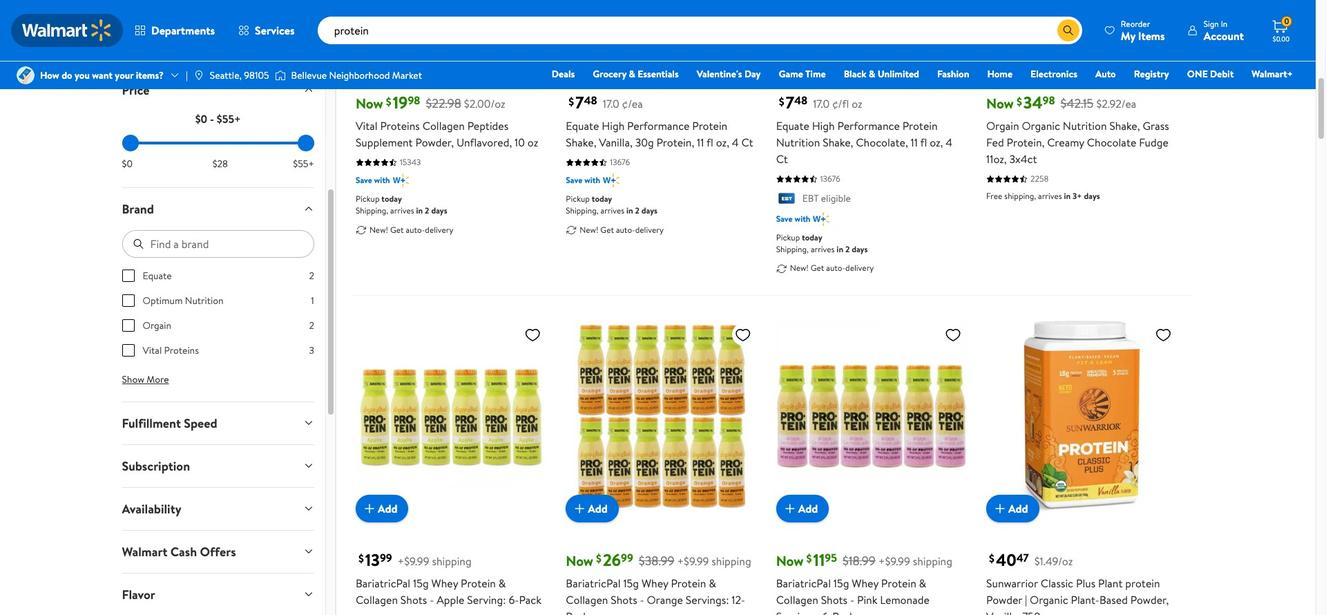 Task type: vqa. For each thing, say whether or not it's contained in the screenshot.
48's Shake,
yes



Task type: describe. For each thing, give the bounding box(es) containing it.
plus
[[1077, 576, 1096, 591]]

6- inside now $ 11 95 $18.99 +$9.99 shipping bariatricpal 15g whey protein & collagen shots - pink lemonade servings: 6-pack
[[823, 609, 833, 615]]

shots inside $ 13 99 +$9.99 shipping bariatricpal 15g whey protein & collagen shots - apple serving: 6-pack
[[401, 592, 427, 608]]

0 vertical spatial |
[[186, 68, 188, 82]]

save with for $
[[356, 174, 390, 186]]

47
[[1017, 551, 1030, 566]]

nutrition inside now $ 34 98 $42.15 $2.92/ea orgain organic nutrition shake, grass fed protein, creamy chocolate fudge 11oz, 3x4ct
[[1064, 119, 1108, 134]]

home
[[988, 67, 1013, 81]]

new! get auto-delivery for 48
[[580, 224, 664, 236]]

ebt
[[803, 192, 819, 206]]

flavor tab
[[111, 573, 325, 615]]

26
[[603, 548, 621, 572]]

bariatricpal for 26
[[566, 576, 621, 591]]

shipping for 26
[[712, 554, 752, 569]]

equate inside the $ 7 48 17.0 ¢/fl oz equate high performance protein nutrition shake, chocolate, 11 fl oz, 4 ct
[[777, 119, 810, 134]]

price button
[[111, 69, 325, 111]]

price
[[122, 81, 150, 99]]

show more button
[[111, 368, 180, 390]]

$38.99
[[639, 552, 675, 569]]

$0.00
[[1274, 34, 1291, 44]]

2 horizontal spatial new! get auto-delivery
[[790, 262, 874, 274]]

organic inside now $ 34 98 $42.15 $2.92/ea orgain organic nutrition shake, grass fed protein, creamy chocolate fudge 11oz, 3x4ct
[[1022, 119, 1061, 134]]

sign in to add to favorites list, sunwarrior classic plus plant protein powder | organic plant-based powder, vanilla, 750g image
[[1156, 326, 1172, 343]]

lemonade
[[881, 592, 930, 608]]

servings: inside now $ 26 99 $38.99 +$9.99 shipping bariatricpal 15g whey protein & collagen shots - orange servings: 12- pack
[[686, 592, 729, 608]]

fulfillment speed button
[[111, 402, 325, 444]]

0 vertical spatial $55+
[[217, 111, 241, 126]]

- inside now $ 11 95 $18.99 +$9.99 shipping bariatricpal 15g whey protein & collagen shots - pink lemonade servings: 6-pack
[[851, 592, 855, 608]]

save for $
[[356, 174, 372, 186]]

how
[[40, 68, 59, 82]]

$ inside now $ 34 98 $42.15 $2.92/ea orgain organic nutrition shake, grass fed protein, creamy chocolate fudge 11oz, 3x4ct
[[1017, 94, 1023, 109]]

now for 11
[[777, 552, 804, 570]]

equate inside $ 7 48 17.0 ¢/ea equate high performance protein shake, vanilla, 30g protein, 11 fl oz, 4 ct
[[566, 119, 600, 134]]

3
[[309, 343, 314, 357]]

1 horizontal spatial walmart plus image
[[814, 212, 830, 226]]

orgain organic nutrition shake, grass fed protein, creamy chocolate fudge 11oz, 3x4ct image
[[987, 0, 1178, 54]]

add for add to cart icon associated with $
[[799, 501, 818, 516]]

with for 7
[[585, 174, 601, 186]]

walmart+ link
[[1246, 66, 1300, 82]]

ct for $ 7 48 17.0 ¢/ea equate high performance protein shake, vanilla, 30g protein, 11 fl oz, 4 ct
[[742, 135, 754, 150]]

essentials
[[638, 67, 679, 81]]

now $ 19 98 $22.98 $2.00/oz vital proteins collagen peptides supplement powder, unflavored, 10 oz
[[356, 91, 539, 150]]

2258
[[1031, 173, 1049, 185]]

ebt image
[[777, 193, 797, 206]]

$ inside "$ 40 47 $1.49/oz sunwarrior classic plus plant protein powder | organic plant-based powder, vanilla, 750g"
[[990, 551, 995, 566]]

save with for 7
[[566, 174, 601, 186]]

1 horizontal spatial $55+
[[293, 157, 314, 170]]

11oz,
[[987, 152, 1007, 167]]

powder, inside now $ 19 98 $22.98 $2.00/oz vital proteins collagen peptides supplement powder, unflavored, 10 oz
[[416, 135, 454, 150]]

2 horizontal spatial auto-
[[827, 262, 846, 274]]

add button up 47
[[987, 495, 1040, 523]]

delivery for 19
[[425, 224, 454, 236]]

10
[[515, 135, 525, 150]]

powder
[[987, 592, 1023, 608]]

now for 26
[[566, 552, 594, 570]]

$28
[[213, 157, 228, 170]]

sign
[[1204, 18, 1220, 29]]

nutrition inside the $ 7 48 17.0 ¢/fl oz equate high performance protein nutrition shake, chocolate, 11 fl oz, 4 ct
[[777, 135, 821, 150]]

orange
[[647, 592, 684, 608]]

subscription tab
[[111, 445, 325, 487]]

shots for 11
[[822, 592, 848, 608]]

chocolate,
[[857, 135, 909, 150]]

add button up home
[[987, 38, 1040, 65]]

now $ 11 95 $18.99 +$9.99 shipping bariatricpal 15g whey protein & collagen shots - pink lemonade servings: 6-pack
[[777, 548, 953, 615]]

electronics link
[[1025, 66, 1084, 82]]

40
[[997, 548, 1017, 572]]

bariatricpal 15g whey protein & collagen shots - pink lemonade servings: 6-pack image
[[777, 321, 968, 512]]

shipping,
[[1005, 190, 1037, 202]]

in
[[1222, 18, 1228, 29]]

98 for 19
[[408, 93, 420, 108]]

add button up grocery
[[566, 38, 619, 65]]

protein
[[1126, 576, 1161, 591]]

plant-
[[1072, 592, 1100, 608]]

departments button
[[123, 14, 227, 47]]

departments
[[151, 23, 215, 38]]

whey for 26
[[642, 576, 669, 591]]

shipping, for 7
[[566, 205, 599, 217]]

oz, for $ 7 48 17.0 ¢/fl oz equate high performance protein nutrition shake, chocolate, 11 fl oz, 4 ct
[[930, 135, 944, 150]]

walmart cash offers button
[[111, 531, 325, 573]]

$22.98
[[426, 95, 462, 112]]

account
[[1204, 28, 1245, 43]]

Search search field
[[318, 17, 1083, 44]]

2 horizontal spatial pickup today shipping, arrives in 2 days
[[777, 231, 868, 255]]

pack inside now $ 26 99 $38.99 +$9.99 shipping bariatricpal 15g whey protein & collagen shots - orange servings: 12- pack
[[566, 609, 589, 615]]

speed
[[184, 414, 217, 432]]

3x4ct
[[1010, 152, 1038, 167]]

delivery for 48
[[636, 224, 664, 236]]

$ inside now $ 11 95 $18.99 +$9.99 shipping bariatricpal 15g whey protein & collagen shots - pink lemonade servings: 6-pack
[[807, 551, 812, 566]]

add to cart image for 40
[[993, 500, 1009, 517]]

4 for $ 7 48 17.0 ¢/fl oz equate high performance protein nutrition shake, chocolate, 11 fl oz, 4 ct
[[946, 135, 953, 150]]

seattle,
[[210, 68, 242, 82]]

high inside $ 7 48 17.0 ¢/ea equate high performance protein shake, vanilla, 30g protein, 11 fl oz, 4 ct
[[602, 119, 625, 134]]

7 for $ 7 48 17.0 ¢/ea equate high performance protein shake, vanilla, 30g protein, 11 fl oz, 4 ct
[[576, 91, 584, 114]]

48 for $ 7 48 17.0 ¢/ea equate high performance protein shake, vanilla, 30g protein, 11 fl oz, 4 ct
[[584, 93, 598, 108]]

7 for $ 7 48 17.0 ¢/fl oz equate high performance protein nutrition shake, chocolate, 11 fl oz, 4 ct
[[786, 91, 795, 114]]

Find a brand search field
[[122, 230, 314, 258]]

protein inside now $ 11 95 $18.99 +$9.99 shipping bariatricpal 15g whey protein & collagen shots - pink lemonade servings: 6-pack
[[882, 576, 917, 591]]

+$9.99 for 26
[[678, 554, 709, 569]]

eligible
[[822, 192, 851, 206]]

fulfillment speed
[[122, 414, 217, 432]]

& inside black & unlimited link
[[869, 67, 876, 81]]

collagen inside now $ 19 98 $22.98 $2.00/oz vital proteins collagen peptides supplement powder, unflavored, 10 oz
[[423, 119, 465, 134]]

today for 19
[[382, 193, 402, 205]]

2 horizontal spatial save
[[777, 213, 793, 224]]

$2.92/ea
[[1097, 96, 1137, 112]]

$ inside now $ 19 98 $22.98 $2.00/oz vital proteins collagen peptides supplement powder, unflavored, 10 oz
[[386, 94, 392, 109]]

equate high performance protein shake, vanilla, 30g protein, 11 fl oz, 4 ct image
[[566, 0, 757, 54]]

0 $0.00
[[1274, 15, 1291, 44]]

you
[[75, 68, 90, 82]]

collagen inside $ 13 99 +$9.99 shipping bariatricpal 15g whey protein & collagen shots - apple serving: 6-pack
[[356, 592, 398, 608]]

sunwarrior classic plus plant protein powder | organic plant-based powder, vanilla, 750g image
[[987, 321, 1178, 512]]

& inside the grocery & essentials link
[[629, 67, 636, 81]]

vital inside now $ 19 98 $22.98 $2.00/oz vital proteins collagen peptides supplement powder, unflavored, 10 oz
[[356, 119, 378, 134]]

Walmart Site-Wide search field
[[318, 17, 1083, 44]]

black
[[844, 67, 867, 81]]

pickup for 7
[[566, 193, 590, 205]]

$0 range field
[[122, 141, 314, 144]]

protein inside now $ 26 99 $38.99 +$9.99 shipping bariatricpal 15g whey protein & collagen shots - orange servings: 12- pack
[[671, 576, 707, 591]]

0
[[1285, 15, 1290, 27]]

walmart plus image
[[393, 174, 409, 188]]

ct for $ 7 48 17.0 ¢/fl oz equate high performance protein nutrition shake, chocolate, 11 fl oz, 4 ct
[[777, 152, 789, 167]]

$ 7 48 17.0 ¢/ea equate high performance protein shake, vanilla, 30g protein, 11 fl oz, 4 ct
[[566, 91, 754, 150]]

2 horizontal spatial today
[[802, 231, 823, 243]]

brand button
[[111, 188, 325, 230]]

$18.99
[[843, 552, 876, 569]]

add to cart image for $22.98
[[361, 43, 378, 60]]

reorder
[[1122, 18, 1151, 29]]

2 horizontal spatial shipping,
[[777, 243, 809, 255]]

valentine's
[[697, 67, 743, 81]]

fudge
[[1140, 135, 1169, 150]]

availability button
[[111, 488, 325, 530]]

$2.00/oz
[[464, 96, 506, 112]]

deals link
[[546, 66, 581, 82]]

+$9.99 inside $ 13 99 +$9.99 shipping bariatricpal 15g whey protein & collagen shots - apple serving: 6-pack
[[398, 554, 430, 569]]

add for add to cart image related to $42.15
[[1009, 44, 1029, 59]]

pickup for $
[[356, 193, 380, 205]]

2 horizontal spatial save with
[[777, 213, 811, 224]]

creamy
[[1048, 135, 1085, 150]]

orgain inside now $ 34 98 $42.15 $2.92/ea orgain organic nutrition shake, grass fed protein, creamy chocolate fudge 11oz, 3x4ct
[[987, 119, 1020, 134]]

add to cart image for 17.0 ¢/fl oz
[[782, 43, 799, 60]]

powder, inside "$ 40 47 $1.49/oz sunwarrior classic plus plant protein powder | organic plant-based powder, vanilla, 750g"
[[1131, 592, 1170, 608]]

collagen inside now $ 11 95 $18.99 +$9.99 shipping bariatricpal 15g whey protein & collagen shots - pink lemonade servings: 6-pack
[[777, 592, 819, 608]]

13
[[366, 548, 380, 572]]

get for 19
[[390, 224, 404, 236]]

sign in to add to favorites list, bariatricpal 15g whey protein & collagen shots - orange servings: 12-pack image
[[735, 326, 752, 343]]

13676 for equate high performance protein nutrition shake, chocolate, 11 fl oz, 4 ct
[[821, 173, 841, 185]]

flavor
[[122, 586, 155, 603]]

add for add to cart image related to 17.0 ¢/fl oz
[[799, 44, 818, 59]]

servings: inside now $ 11 95 $18.99 +$9.99 shipping bariatricpal 15g whey protein & collagen shots - pink lemonade servings: 6-pack
[[777, 609, 820, 615]]

plant
[[1099, 576, 1123, 591]]

17.0 for $ 7 48 17.0 ¢/ea equate high performance protein shake, vanilla, 30g protein, 11 fl oz, 4 ct
[[603, 96, 620, 112]]

peptides
[[468, 119, 509, 134]]

services
[[255, 23, 295, 38]]

brand tab
[[111, 188, 325, 230]]

registry link
[[1128, 66, 1176, 82]]

valentine's day
[[697, 67, 761, 81]]

valentine's day link
[[691, 66, 768, 82]]

17.0 for $ 7 48 17.0 ¢/fl oz equate high performance protein nutrition shake, chocolate, 11 fl oz, 4 ct
[[814, 96, 830, 112]]

 image for seattle, 98105
[[193, 70, 204, 81]]

organic inside "$ 40 47 $1.49/oz sunwarrior classic plus plant protein powder | organic plant-based powder, vanilla, 750g"
[[1031, 592, 1069, 608]]

new! for $
[[370, 224, 388, 236]]

fl for $ 7 48 17.0 ¢/ea equate high performance protein shake, vanilla, 30g protein, 11 fl oz, 4 ct
[[707, 135, 714, 150]]

flavor button
[[111, 573, 325, 615]]

performance inside the $ 7 48 17.0 ¢/fl oz equate high performance protein nutrition shake, chocolate, 11 fl oz, 4 ct
[[838, 119, 900, 134]]

auto
[[1096, 67, 1117, 81]]

add for add to cart image related to $22.98
[[378, 44, 398, 59]]

availability tab
[[111, 488, 325, 530]]

do
[[62, 68, 72, 82]]

15343
[[400, 157, 421, 168]]

want
[[92, 68, 113, 82]]

fed
[[987, 135, 1005, 150]]

fashion
[[938, 67, 970, 81]]



Task type: locate. For each thing, give the bounding box(es) containing it.
one debit link
[[1182, 66, 1241, 82]]

None checkbox
[[122, 294, 134, 307], [122, 319, 134, 332], [122, 294, 134, 307], [122, 319, 134, 332]]

1 horizontal spatial powder,
[[1131, 592, 1170, 608]]

1 +$9.99 from the left
[[398, 554, 430, 569]]

services button
[[227, 14, 307, 47]]

new! for 7
[[580, 224, 599, 236]]

1 7 from the left
[[576, 91, 584, 114]]

bariatricpal down 26
[[566, 576, 621, 591]]

$ 40 47 $1.49/oz sunwarrior classic plus plant protein powder | organic plant-based powder, vanilla, 750g
[[987, 548, 1170, 615]]

11 inside now $ 11 95 $18.99 +$9.99 shipping bariatricpal 15g whey protein & collagen shots - pink lemonade servings: 6-pack
[[814, 548, 825, 572]]

1 shots from the left
[[401, 592, 427, 608]]

$ left '95'
[[807, 551, 812, 566]]

$ inside the $ 7 48 17.0 ¢/fl oz equate high performance protein nutrition shake, chocolate, 11 fl oz, 4 ct
[[779, 94, 785, 109]]

48 for $ 7 48 17.0 ¢/fl oz equate high performance protein nutrition shake, chocolate, 11 fl oz, 4 ct
[[795, 93, 808, 108]]

shipping inside $ 13 99 +$9.99 shipping bariatricpal 15g whey protein & collagen shots - apple serving: 6-pack
[[432, 554, 472, 569]]

11 inside the $ 7 48 17.0 ¢/fl oz equate high performance protein nutrition shake, chocolate, 11 fl oz, 4 ct
[[911, 135, 918, 150]]

oz, for $ 7 48 17.0 ¢/ea equate high performance protein shake, vanilla, 30g protein, 11 fl oz, 4 ct
[[716, 135, 730, 150]]

 image left how
[[17, 66, 35, 84]]

2 whey from the left
[[642, 576, 669, 591]]

0 horizontal spatial nutrition
[[185, 294, 224, 307]]

0 horizontal spatial 13676
[[610, 157, 630, 168]]

& inside $ 13 99 +$9.99 shipping bariatricpal 15g whey protein & collagen shots - apple serving: 6-pack
[[499, 576, 506, 591]]

bariatricpal 15g whey protein & collagen shots - apple serving: 6-pack image
[[356, 321, 547, 512]]

vital inside the brand group
[[143, 343, 162, 357]]

shipping,
[[356, 205, 389, 217], [566, 205, 599, 217], [777, 243, 809, 255]]

| inside "$ 40 47 $1.49/oz sunwarrior classic plus plant protein powder | organic plant-based powder, vanilla, 750g"
[[1026, 592, 1028, 608]]

48
[[584, 93, 598, 108], [795, 93, 808, 108]]

fl inside the $ 7 48 17.0 ¢/fl oz equate high performance protein nutrition shake, chocolate, 11 fl oz, 4 ct
[[921, 135, 928, 150]]

pickup today shipping, arrives in 2 days for 19
[[356, 193, 448, 217]]

3+
[[1073, 190, 1083, 202]]

7 down game
[[786, 91, 795, 114]]

3 bariatricpal from the left
[[777, 576, 831, 591]]

1 vertical spatial powder,
[[1131, 592, 1170, 608]]

1 protein, from the left
[[657, 135, 695, 150]]

shake, down ¢/fl
[[823, 135, 854, 150]]

collagen
[[423, 119, 465, 134], [356, 592, 398, 608], [566, 592, 608, 608], [777, 592, 819, 608]]

pack
[[519, 592, 542, 608], [566, 609, 589, 615], [833, 609, 856, 615]]

0 horizontal spatial 48
[[584, 93, 598, 108]]

oz,
[[716, 135, 730, 150], [930, 135, 944, 150]]

grocery
[[593, 67, 627, 81]]

nutrition down the $42.15
[[1064, 119, 1108, 134]]

0 horizontal spatial pack
[[519, 592, 542, 608]]

0 horizontal spatial shipping,
[[356, 205, 389, 217]]

reorder my items
[[1122, 18, 1166, 43]]

shipping, for $
[[356, 205, 389, 217]]

save for 7
[[566, 174, 583, 186]]

sign in account
[[1204, 18, 1245, 43]]

1 horizontal spatial add to cart image
[[993, 500, 1009, 517]]

shots left pink
[[822, 592, 848, 608]]

1 horizontal spatial  image
[[193, 70, 204, 81]]

1 horizontal spatial high
[[813, 119, 835, 134]]

offers
[[200, 543, 236, 560]]

walmart
[[122, 543, 168, 560]]

0 horizontal spatial 17.0
[[603, 96, 620, 112]]

1 add to cart image from the left
[[782, 500, 799, 517]]

add button up 26
[[566, 495, 619, 523]]

protein up orange
[[671, 576, 707, 591]]

1 horizontal spatial get
[[601, 224, 614, 236]]

1 horizontal spatial with
[[585, 174, 601, 186]]

1 horizontal spatial new!
[[580, 224, 599, 236]]

11 right chocolate,
[[911, 135, 918, 150]]

15g inside now $ 26 99 $38.99 +$9.99 shipping bariatricpal 15g whey protein & collagen shots - orange servings: 12- pack
[[624, 576, 639, 591]]

0 horizontal spatial 99
[[380, 551, 392, 566]]

¢/fl
[[833, 96, 850, 112]]

2 horizontal spatial with
[[795, 213, 811, 224]]

powder, down the protein
[[1131, 592, 1170, 608]]

0 horizontal spatial new!
[[370, 224, 388, 236]]

price tab
[[111, 69, 325, 111]]

whey for 11
[[852, 576, 879, 591]]

6- inside $ 13 99 +$9.99 shipping bariatricpal 15g whey protein & collagen shots - apple serving: 6-pack
[[509, 592, 519, 608]]

brand group
[[122, 269, 314, 368]]

protein, for 34
[[1007, 135, 1045, 150]]

organic down the classic in the right of the page
[[1031, 592, 1069, 608]]

2 horizontal spatial pickup
[[777, 231, 800, 243]]

0 horizontal spatial 15g
[[413, 576, 429, 591]]

 image for how do you want your items?
[[17, 66, 35, 84]]

2 horizontal spatial new!
[[790, 262, 809, 274]]

proteins up more
[[164, 343, 199, 357]]

performance up chocolate,
[[838, 119, 900, 134]]

orgain down optimum
[[143, 318, 171, 332]]

orgain inside the brand group
[[143, 318, 171, 332]]

11 for $ 7 48 17.0 ¢/ea equate high performance protein shake, vanilla, 30g protein, 11 fl oz, 4 ct
[[697, 135, 705, 150]]

1 fl from the left
[[707, 135, 714, 150]]

search icon image
[[1064, 25, 1075, 36]]

collagen down 13
[[356, 592, 398, 608]]

whey
[[432, 576, 458, 591], [642, 576, 669, 591], [852, 576, 879, 591]]

0 vertical spatial 13676
[[610, 157, 630, 168]]

vanilla, down the powder
[[987, 609, 1020, 615]]

15g inside $ 13 99 +$9.99 shipping bariatricpal 15g whey protein & collagen shots - apple serving: 6-pack
[[413, 576, 429, 591]]

$55+
[[217, 111, 241, 126], [293, 157, 314, 170]]

clear search field text image
[[1041, 25, 1052, 36]]

2 shots from the left
[[611, 592, 638, 608]]

4 for $ 7 48 17.0 ¢/ea equate high performance protein shake, vanilla, 30g protein, 11 fl oz, 4 ct
[[732, 135, 739, 150]]

0 vertical spatial walmart plus image
[[603, 174, 620, 188]]

bariatricpal inside now $ 11 95 $18.99 +$9.99 shipping bariatricpal 15g whey protein & collagen shots - pink lemonade servings: 6-pack
[[777, 576, 831, 591]]

sunwarrior
[[987, 576, 1039, 591]]

one
[[1188, 67, 1209, 81]]

protein up chocolate,
[[903, 119, 938, 134]]

7
[[576, 91, 584, 114], [786, 91, 795, 114]]

now down home
[[987, 94, 1014, 113]]

walmart+
[[1253, 67, 1294, 81]]

2 performance from the left
[[838, 119, 900, 134]]

proteins inside the brand group
[[164, 343, 199, 357]]

auto- for 19
[[406, 224, 425, 236]]

2 horizontal spatial bariatricpal
[[777, 576, 831, 591]]

¢/ea
[[622, 96, 643, 112]]

0 horizontal spatial high
[[602, 119, 625, 134]]

1 horizontal spatial 99
[[621, 551, 634, 566]]

oz, inside $ 7 48 17.0 ¢/ea equate high performance protein shake, vanilla, 30g protein, 11 fl oz, 4 ct
[[716, 135, 730, 150]]

shots for 26
[[611, 592, 638, 608]]

7 inside the $ 7 48 17.0 ¢/fl oz equate high performance protein nutrition shake, chocolate, 11 fl oz, 4 ct
[[786, 91, 795, 114]]

$55 range field
[[122, 141, 314, 144]]

add to cart image for $42.15
[[993, 43, 1009, 60]]

seattle, 98105
[[210, 68, 269, 82]]

0 horizontal spatial fl
[[707, 135, 714, 150]]

6- down '95'
[[823, 609, 833, 615]]

bariatricpal inside now $ 26 99 $38.99 +$9.99 shipping bariatricpal 15g whey protein & collagen shots - orange servings: 12- pack
[[566, 576, 621, 591]]

shake, inside now $ 34 98 $42.15 $2.92/ea orgain organic nutrition shake, grass fed protein, creamy chocolate fudge 11oz, 3x4ct
[[1110, 119, 1141, 134]]

$0 up $55 range field
[[195, 111, 208, 126]]

vital up supplement
[[356, 119, 378, 134]]

today
[[382, 193, 402, 205], [592, 193, 613, 205], [802, 231, 823, 243]]

high down '¢/ea'
[[602, 119, 625, 134]]

0 vertical spatial proteins
[[380, 119, 420, 134]]

0 vertical spatial vanilla,
[[599, 135, 633, 150]]

add button up game time
[[777, 38, 830, 65]]

0 horizontal spatial protein,
[[657, 135, 695, 150]]

now left 26
[[566, 552, 594, 570]]

0 vertical spatial powder,
[[416, 135, 454, 150]]

0 horizontal spatial get
[[390, 224, 404, 236]]

free
[[987, 190, 1003, 202]]

now inside now $ 34 98 $42.15 $2.92/ea orgain organic nutrition shake, grass fed protein, creamy chocolate fudge 11oz, 3x4ct
[[987, 94, 1014, 113]]

0 horizontal spatial oz
[[528, 135, 539, 150]]

0 vertical spatial orgain
[[987, 119, 1020, 134]]

+$9.99
[[398, 554, 430, 569], [678, 554, 709, 569], [879, 554, 911, 569]]

equate down game
[[777, 119, 810, 134]]

1 horizontal spatial whey
[[642, 576, 669, 591]]

 image
[[275, 68, 286, 82]]

bariatricpal down '95'
[[777, 576, 831, 591]]

2 fl from the left
[[921, 135, 928, 150]]

shipping for 11
[[913, 554, 953, 569]]

2 protein, from the left
[[1007, 135, 1045, 150]]

performance up 30g
[[628, 119, 690, 134]]

vanilla, left 30g
[[599, 135, 633, 150]]

high inside the $ 7 48 17.0 ¢/fl oz equate high performance protein nutrition shake, chocolate, 11 fl oz, 4 ct
[[813, 119, 835, 134]]

protein,
[[657, 135, 695, 150], [1007, 135, 1045, 150]]

2 4 from the left
[[946, 135, 953, 150]]

+$9.99 inside now $ 26 99 $38.99 +$9.99 shipping bariatricpal 15g whey protein & collagen shots - orange servings: 12- pack
[[678, 554, 709, 569]]

pack inside now $ 11 95 $18.99 +$9.99 shipping bariatricpal 15g whey protein & collagen shots - pink lemonade servings: 6-pack
[[833, 609, 856, 615]]

12-
[[732, 592, 746, 608]]

shake, inside $ 7 48 17.0 ¢/ea equate high performance protein shake, vanilla, 30g protein, 11 fl oz, 4 ct
[[566, 135, 597, 150]]

1 shipping from the left
[[432, 554, 472, 569]]

add for 17.0 ¢/ea's add to cart image
[[588, 44, 608, 59]]

1 15g from the left
[[413, 576, 429, 591]]

pickup today shipping, arrives in 2 days
[[356, 193, 448, 217], [566, 193, 658, 217], [777, 231, 868, 255]]

game
[[779, 67, 804, 81]]

add button up neighborhood
[[356, 38, 409, 65]]

1 vertical spatial servings:
[[777, 609, 820, 615]]

2 +$9.99 from the left
[[678, 554, 709, 569]]

2 7 from the left
[[786, 91, 795, 114]]

walmart cash offers tab
[[111, 531, 325, 573]]

add to cart image for $
[[782, 500, 799, 517]]

| right items?
[[186, 68, 188, 82]]

1 horizontal spatial save with
[[566, 174, 601, 186]]

1 whey from the left
[[432, 576, 458, 591]]

1 high from the left
[[602, 119, 625, 134]]

high down ¢/fl
[[813, 119, 835, 134]]

1 oz, from the left
[[716, 135, 730, 150]]

shipping up apple
[[432, 554, 472, 569]]

oz right 10 on the top of the page
[[528, 135, 539, 150]]

oz, right chocolate,
[[930, 135, 944, 150]]

bariatricpal 15g whey protein & collagen shots - orange servings: 12-pack image
[[566, 321, 757, 512]]

48 inside the $ 7 48 17.0 ¢/fl oz equate high performance protein nutrition shake, chocolate, 11 fl oz, 4 ct
[[795, 93, 808, 108]]

oz, down the valentine's
[[716, 135, 730, 150]]

+$9.99 for 11
[[879, 554, 911, 569]]

performance inside $ 7 48 17.0 ¢/ea equate high performance protein shake, vanilla, 30g protein, 11 fl oz, 4 ct
[[628, 119, 690, 134]]

+$9.99 inside now $ 11 95 $18.99 +$9.99 shipping bariatricpal 15g whey protein & collagen shots - pink lemonade servings: 6-pack
[[879, 554, 911, 569]]

add to cart image
[[361, 43, 378, 60], [572, 43, 588, 60], [782, 43, 799, 60], [993, 43, 1009, 60], [361, 500, 378, 517], [572, 500, 588, 517]]

1 horizontal spatial 7
[[786, 91, 795, 114]]

bariatricpal for 11
[[777, 576, 831, 591]]

4 inside $ 7 48 17.0 ¢/ea equate high performance protein shake, vanilla, 30g protein, 11 fl oz, 4 ct
[[732, 135, 739, 150]]

fl inside $ 7 48 17.0 ¢/ea equate high performance protein shake, vanilla, 30g protein, 11 fl oz, 4 ct
[[707, 135, 714, 150]]

$0 for $0 - $55+
[[195, 111, 208, 126]]

shots left orange
[[611, 592, 638, 608]]

98 for 34
[[1043, 93, 1056, 108]]

now $ 26 99 $38.99 +$9.99 shipping bariatricpal 15g whey protein & collagen shots - orange servings: 12- pack
[[566, 548, 752, 615]]

7 down deals link
[[576, 91, 584, 114]]

$ left 13
[[359, 551, 364, 566]]

shake, up chocolate
[[1110, 119, 1141, 134]]

- left pink
[[851, 592, 855, 608]]

sign in to add to favorites list, bariatricpal 15g whey protein & collagen shots - pink lemonade servings: 6-pack image
[[946, 326, 962, 343]]

whey inside now $ 26 99 $38.99 +$9.99 shipping bariatricpal 15g whey protein & collagen shots - orange servings: 12- pack
[[642, 576, 669, 591]]

protein up serving:
[[461, 576, 496, 591]]

walmart image
[[22, 19, 112, 41]]

add to cart image for 17.0 ¢/ea
[[572, 43, 588, 60]]

registry
[[1135, 67, 1170, 81]]

home link
[[982, 66, 1019, 82]]

vital up more
[[143, 343, 162, 357]]

1 horizontal spatial 98
[[1043, 93, 1056, 108]]

2 horizontal spatial delivery
[[846, 262, 874, 274]]

unlimited
[[878, 67, 920, 81]]

$0 - $55+
[[195, 111, 241, 126]]

0 horizontal spatial auto-
[[406, 224, 425, 236]]

0 vertical spatial $0
[[195, 111, 208, 126]]

new! get auto-delivery for 19
[[370, 224, 454, 236]]

1 horizontal spatial orgain
[[987, 119, 1020, 134]]

- inside now $ 26 99 $38.99 +$9.99 shipping bariatricpal 15g whey protein & collagen shots - orange servings: 12- pack
[[640, 592, 645, 608]]

0 horizontal spatial powder,
[[416, 135, 454, 150]]

whey up apple
[[432, 576, 458, 591]]

0 horizontal spatial orgain
[[143, 318, 171, 332]]

with for $
[[374, 174, 390, 186]]

1 98 from the left
[[408, 93, 420, 108]]

13676 down $ 7 48 17.0 ¢/ea equate high performance protein shake, vanilla, 30g protein, 11 fl oz, 4 ct
[[610, 157, 630, 168]]

1 48 from the left
[[584, 93, 598, 108]]

get
[[390, 224, 404, 236], [601, 224, 614, 236], [811, 262, 825, 274]]

0 vertical spatial vital
[[356, 119, 378, 134]]

$ down deals link
[[569, 94, 574, 109]]

add button up 13
[[356, 495, 409, 523]]

fl right chocolate,
[[921, 135, 928, 150]]

walmart cash offers
[[122, 543, 236, 560]]

now for 19
[[356, 94, 383, 113]]

1 horizontal spatial auto-
[[616, 224, 636, 236]]

vanilla, inside $ 7 48 17.0 ¢/ea equate high performance protein shake, vanilla, 30g protein, 11 fl oz, 4 ct
[[599, 135, 633, 150]]

1 vertical spatial nutrition
[[777, 135, 821, 150]]

1 horizontal spatial fl
[[921, 135, 928, 150]]

$0
[[195, 111, 208, 126], [122, 157, 133, 170]]

shipping up the lemonade
[[913, 554, 953, 569]]

1 bariatricpal from the left
[[356, 576, 411, 591]]

shipping
[[432, 554, 472, 569], [712, 554, 752, 569], [913, 554, 953, 569]]

bariatricpal inside $ 13 99 +$9.99 shipping bariatricpal 15g whey protein & collagen shots - apple serving: 6-pack
[[356, 576, 411, 591]]

more
[[147, 372, 169, 386]]

ct inside the $ 7 48 17.0 ¢/fl oz equate high performance protein nutrition shake, chocolate, 11 fl oz, 4 ct
[[777, 152, 789, 167]]

shipping inside now $ 26 99 $38.99 +$9.99 shipping bariatricpal 15g whey protein & collagen shots - orange servings: 12- pack
[[712, 554, 752, 569]]

$ left '34'
[[1017, 94, 1023, 109]]

2 horizontal spatial 15g
[[834, 576, 850, 591]]

 image
[[17, 66, 35, 84], [193, 70, 204, 81]]

protein, for 48
[[657, 135, 695, 150]]

17.0 left ¢/fl
[[814, 96, 830, 112]]

1 horizontal spatial pickup today shipping, arrives in 2 days
[[566, 193, 658, 217]]

1 horizontal spatial 48
[[795, 93, 808, 108]]

performance
[[628, 119, 690, 134], [838, 119, 900, 134]]

- left apple
[[430, 592, 434, 608]]

$ inside $ 13 99 +$9.99 shipping bariatricpal 15g whey protein & collagen shots - apple serving: 6-pack
[[359, 551, 364, 566]]

$ left 40
[[990, 551, 995, 566]]

shake, for 34
[[1110, 119, 1141, 134]]

vital proteins
[[143, 343, 199, 357]]

shake, right 10 on the top of the page
[[566, 135, 597, 150]]

shake, for 48
[[566, 135, 597, 150]]

bellevue
[[291, 68, 327, 82]]

unflavored,
[[457, 135, 512, 150]]

protein down the valentine's
[[693, 119, 728, 134]]

- up $0 range field
[[210, 111, 214, 126]]

free shipping, arrives in 3+ days
[[987, 190, 1101, 202]]

nutrition up ebt
[[777, 135, 821, 150]]

today for 48
[[592, 193, 613, 205]]

protein, inside now $ 34 98 $42.15 $2.92/ea orgain organic nutrition shake, grass fed protein, creamy chocolate fudge 11oz, 3x4ct
[[1007, 135, 1045, 150]]

powder, up 15343
[[416, 135, 454, 150]]

fl right 30g
[[707, 135, 714, 150]]

vanilla,
[[599, 135, 633, 150], [987, 609, 1020, 615]]

oz right ¢/fl
[[852, 96, 863, 112]]

1 horizontal spatial 11
[[814, 548, 825, 572]]

+$9.99 right 13
[[398, 554, 430, 569]]

0 vertical spatial nutrition
[[1064, 119, 1108, 134]]

whey up pink
[[852, 576, 879, 591]]

ct up ebt 'icon'
[[777, 152, 789, 167]]

1 4 from the left
[[732, 135, 739, 150]]

add for 40's add to cart icon
[[1009, 501, 1029, 516]]

1 vertical spatial walmart plus image
[[814, 212, 830, 226]]

whey inside now $ 11 95 $18.99 +$9.99 shipping bariatricpal 15g whey protein & collagen shots - pink lemonade servings: 6-pack
[[852, 576, 879, 591]]

now inside now $ 26 99 $38.99 +$9.99 shipping bariatricpal 15g whey protein & collagen shots - orange servings: 12- pack
[[566, 552, 594, 570]]

oz inside the $ 7 48 17.0 ¢/fl oz equate high performance protein nutrition shake, chocolate, 11 fl oz, 4 ct
[[852, 96, 863, 112]]

98 down "market"
[[408, 93, 420, 108]]

2 99 from the left
[[621, 551, 634, 566]]

your
[[115, 68, 134, 82]]

0 horizontal spatial shots
[[401, 592, 427, 608]]

2 horizontal spatial get
[[811, 262, 825, 274]]

1 horizontal spatial $0
[[195, 111, 208, 126]]

one debit
[[1188, 67, 1235, 81]]

fashion link
[[932, 66, 976, 82]]

1 vertical spatial $55+
[[293, 157, 314, 170]]

0 horizontal spatial 98
[[408, 93, 420, 108]]

48 down game time
[[795, 93, 808, 108]]

1 horizontal spatial today
[[592, 193, 613, 205]]

oz
[[852, 96, 863, 112], [528, 135, 539, 150]]

$
[[386, 94, 392, 109], [569, 94, 574, 109], [779, 94, 785, 109], [1017, 94, 1023, 109], [359, 551, 364, 566], [597, 551, 602, 566], [807, 551, 812, 566], [990, 551, 995, 566]]

17.0 inside $ 7 48 17.0 ¢/ea equate high performance protein shake, vanilla, 30g protein, 11 fl oz, 4 ct
[[603, 96, 620, 112]]

1 horizontal spatial servings:
[[777, 609, 820, 615]]

protein up the lemonade
[[882, 576, 917, 591]]

2 98 from the left
[[1043, 93, 1056, 108]]

whey up orange
[[642, 576, 669, 591]]

13676 up ebt eligible
[[821, 173, 841, 185]]

- left orange
[[640, 592, 645, 608]]

now for 34
[[987, 94, 1014, 113]]

equate high performance protein nutrition shake, chocolate, 11 fl oz, 4 ct image
[[777, 0, 968, 54]]

17.0 inside the $ 7 48 17.0 ¢/fl oz equate high performance protein nutrition shake, chocolate, 11 fl oz, 4 ct
[[814, 96, 830, 112]]

vanilla, inside "$ 40 47 $1.49/oz sunwarrior classic plus plant protein powder | organic plant-based powder, vanilla, 750g"
[[987, 609, 1020, 615]]

0 horizontal spatial 7
[[576, 91, 584, 114]]

shipping up 12-
[[712, 554, 752, 569]]

1
[[311, 294, 314, 307]]

$ left 19
[[386, 94, 392, 109]]

13676 for equate high performance protein shake, vanilla, 30g protein, 11 fl oz, 4 ct
[[610, 157, 630, 168]]

48 inside $ 7 48 17.0 ¢/ea equate high performance protein shake, vanilla, 30g protein, 11 fl oz, 4 ct
[[584, 93, 598, 108]]

protein inside $ 7 48 17.0 ¢/ea equate high performance protein shake, vanilla, 30g protein, 11 fl oz, 4 ct
[[693, 119, 728, 134]]

15g for 26
[[624, 576, 639, 591]]

1 99 from the left
[[380, 551, 392, 566]]

4 inside the $ 7 48 17.0 ¢/fl oz equate high performance protein nutrition shake, chocolate, 11 fl oz, 4 ct
[[946, 135, 953, 150]]

game time link
[[773, 66, 833, 82]]

6- right serving:
[[509, 592, 519, 608]]

oz inside now $ 19 98 $22.98 $2.00/oz vital proteins collagen peptides supplement powder, unflavored, 10 oz
[[528, 135, 539, 150]]

protein, right 30g
[[657, 135, 695, 150]]

2 horizontal spatial nutrition
[[1064, 119, 1108, 134]]

game time
[[779, 67, 826, 81]]

orgain
[[987, 119, 1020, 134], [143, 318, 171, 332]]

collagen right 12-
[[777, 592, 819, 608]]

& inside now $ 11 95 $18.99 +$9.99 shipping bariatricpal 15g whey protein & collagen shots - pink lemonade servings: 6-pack
[[920, 576, 927, 591]]

1 horizontal spatial 15g
[[624, 576, 639, 591]]

0 vertical spatial servings:
[[686, 592, 729, 608]]

17.0 left '¢/ea'
[[603, 96, 620, 112]]

99 inside now $ 26 99 $38.99 +$9.99 shipping bariatricpal 15g whey protein & collagen shots - orange servings: 12- pack
[[621, 551, 634, 566]]

1 vertical spatial ct
[[777, 152, 789, 167]]

ebt eligible
[[803, 192, 851, 206]]

1 horizontal spatial ct
[[777, 152, 789, 167]]

2 horizontal spatial +$9.99
[[879, 554, 911, 569]]

11 for $ 7 48 17.0 ¢/fl oz equate high performance protein nutrition shake, chocolate, 11 fl oz, 4 ct
[[911, 135, 918, 150]]

3 +$9.99 from the left
[[879, 554, 911, 569]]

3 shots from the left
[[822, 592, 848, 608]]

1 horizontal spatial oz,
[[930, 135, 944, 150]]

oz, inside the $ 7 48 17.0 ¢/fl oz equate high performance protein nutrition shake, chocolate, 11 fl oz, 4 ct
[[930, 135, 944, 150]]

1 horizontal spatial |
[[1026, 592, 1028, 608]]

4 down valentine's day "link"
[[732, 135, 739, 150]]

save
[[356, 174, 372, 186], [566, 174, 583, 186], [777, 213, 793, 224]]

1 horizontal spatial shipping
[[712, 554, 752, 569]]

2 shipping from the left
[[712, 554, 752, 569]]

protein, up 3x4ct
[[1007, 135, 1045, 150]]

2 15g from the left
[[624, 576, 639, 591]]

15g for 11
[[834, 576, 850, 591]]

 image left seattle,
[[193, 70, 204, 81]]

brand
[[122, 200, 154, 217]]

nutrition right optimum
[[185, 294, 224, 307]]

market
[[392, 68, 422, 82]]

1 horizontal spatial protein,
[[1007, 135, 1045, 150]]

with
[[374, 174, 390, 186], [585, 174, 601, 186], [795, 213, 811, 224]]

0 horizontal spatial $0
[[122, 157, 133, 170]]

$42.15
[[1061, 95, 1094, 112]]

1 performance from the left
[[628, 119, 690, 134]]

2 horizontal spatial pack
[[833, 609, 856, 615]]

bariatricpal down 13
[[356, 576, 411, 591]]

3 15g from the left
[[834, 576, 850, 591]]

add button up '95'
[[777, 495, 830, 523]]

1 horizontal spatial equate
[[566, 119, 600, 134]]

34
[[1024, 91, 1043, 114]]

&
[[629, 67, 636, 81], [869, 67, 876, 81], [499, 576, 506, 591], [709, 576, 717, 591], [920, 576, 927, 591]]

1 vertical spatial 13676
[[821, 173, 841, 185]]

$ inside now $ 26 99 $38.99 +$9.99 shipping bariatricpal 15g whey protein & collagen shots - orange servings: 12- pack
[[597, 551, 602, 566]]

$ left 26
[[597, 551, 602, 566]]

now down neighborhood
[[356, 94, 383, 113]]

2 horizontal spatial equate
[[777, 119, 810, 134]]

protein, inside $ 7 48 17.0 ¢/ea equate high performance protein shake, vanilla, 30g protein, 11 fl oz, 4 ct
[[657, 135, 695, 150]]

0 horizontal spatial oz,
[[716, 135, 730, 150]]

$0 up the brand
[[122, 157, 133, 170]]

1 horizontal spatial bariatricpal
[[566, 576, 621, 591]]

2 horizontal spatial 11
[[911, 135, 918, 150]]

3 shipping from the left
[[913, 554, 953, 569]]

shots left apple
[[401, 592, 427, 608]]

11 right 30g
[[697, 135, 705, 150]]

48 down grocery
[[584, 93, 598, 108]]

now inside now $ 19 98 $22.98 $2.00/oz vital proteins collagen peptides supplement powder, unflavored, 10 oz
[[356, 94, 383, 113]]

3 whey from the left
[[852, 576, 879, 591]]

neighborhood
[[329, 68, 390, 82]]

0 horizontal spatial shake,
[[566, 135, 597, 150]]

sign in to add to favorites list, bariatricpal 15g whey protein & collagen shots - apple serving: 6-pack image
[[525, 326, 541, 343]]

0 horizontal spatial +$9.99
[[398, 554, 430, 569]]

1 17.0 from the left
[[603, 96, 620, 112]]

98 inside now $ 34 98 $42.15 $2.92/ea orgain organic nutrition shake, grass fed protein, creamy chocolate fudge 11oz, 3x4ct
[[1043, 93, 1056, 108]]

how do you want your items?
[[40, 68, 164, 82]]

organic down '34'
[[1022, 119, 1061, 134]]

| up the 750g
[[1026, 592, 1028, 608]]

shake, inside the $ 7 48 17.0 ¢/fl oz equate high performance protein nutrition shake, chocolate, 11 fl oz, 4 ct
[[823, 135, 854, 150]]

deals
[[552, 67, 575, 81]]

0 vertical spatial 6-
[[509, 592, 519, 608]]

pickup today shipping, arrives in 2 days for 48
[[566, 193, 658, 217]]

99 inside $ 13 99 +$9.99 shipping bariatricpal 15g whey protein & collagen shots - apple serving: 6-pack
[[380, 551, 392, 566]]

$1.49/oz
[[1035, 554, 1074, 569]]

0 horizontal spatial save
[[356, 174, 372, 186]]

whey inside $ 13 99 +$9.99 shipping bariatricpal 15g whey protein & collagen shots - apple serving: 6-pack
[[432, 576, 458, 591]]

2 add to cart image from the left
[[993, 500, 1009, 517]]

protein inside $ 13 99 +$9.99 shipping bariatricpal 15g whey protein & collagen shots - apple serving: 6-pack
[[461, 576, 496, 591]]

-
[[210, 111, 214, 126], [430, 592, 434, 608], [640, 592, 645, 608], [851, 592, 855, 608]]

nutrition inside the brand group
[[185, 294, 224, 307]]

15g inside now $ 11 95 $18.99 +$9.99 shipping bariatricpal 15g whey protein & collagen shots - pink lemonade servings: 6-pack
[[834, 576, 850, 591]]

- inside $ 13 99 +$9.99 shipping bariatricpal 15g whey protein & collagen shots - apple serving: 6-pack
[[430, 592, 434, 608]]

shots inside now $ 11 95 $18.99 +$9.99 shipping bariatricpal 15g whey protein & collagen shots - pink lemonade servings: 6-pack
[[822, 592, 848, 608]]

walmart plus image
[[603, 174, 620, 188], [814, 212, 830, 226]]

availability
[[122, 500, 182, 517]]

7 inside $ 7 48 17.0 ¢/ea equate high performance protein shake, vanilla, 30g protein, 11 fl oz, 4 ct
[[576, 91, 584, 114]]

4
[[732, 135, 739, 150], [946, 135, 953, 150]]

$0 for $0
[[122, 157, 133, 170]]

0 horizontal spatial with
[[374, 174, 390, 186]]

1 vertical spatial vanilla,
[[987, 609, 1020, 615]]

$ inside $ 7 48 17.0 ¢/ea equate high performance protein shake, vanilla, 30g protein, 11 fl oz, 4 ct
[[569, 94, 574, 109]]

& inside now $ 26 99 $38.99 +$9.99 shipping bariatricpal 15g whey protein & collagen shots - orange servings: 12- pack
[[709, 576, 717, 591]]

0 horizontal spatial pickup
[[356, 193, 380, 205]]

11 left $18.99
[[814, 548, 825, 572]]

collagen down $22.98
[[423, 119, 465, 134]]

2 high from the left
[[813, 119, 835, 134]]

auto link
[[1090, 66, 1123, 82]]

bellevue neighborhood market
[[291, 68, 422, 82]]

classic
[[1041, 576, 1074, 591]]

1 horizontal spatial shipping,
[[566, 205, 599, 217]]

equate up optimum
[[143, 269, 172, 282]]

1 horizontal spatial 4
[[946, 135, 953, 150]]

grass
[[1143, 119, 1170, 134]]

1 vertical spatial $0
[[122, 157, 133, 170]]

None checkbox
[[122, 269, 134, 282], [122, 344, 134, 356], [122, 269, 134, 282], [122, 344, 134, 356]]

0 horizontal spatial delivery
[[425, 224, 454, 236]]

now inside now $ 11 95 $18.99 +$9.99 shipping bariatricpal 15g whey protein & collagen shots - pink lemonade servings: 6-pack
[[777, 552, 804, 570]]

add to cart image
[[782, 500, 799, 517], [993, 500, 1009, 517]]

proteins inside now $ 19 98 $22.98 $2.00/oz vital proteins collagen peptides supplement powder, unflavored, 10 oz
[[380, 119, 420, 134]]

auto- for 48
[[616, 224, 636, 236]]

4 left fed
[[946, 135, 953, 150]]

0 horizontal spatial vital
[[143, 343, 162, 357]]

my
[[1122, 28, 1136, 43]]

98 inside now $ 19 98 $22.98 $2.00/oz vital proteins collagen peptides supplement powder, unflavored, 10 oz
[[408, 93, 420, 108]]

pack inside $ 13 99 +$9.99 shipping bariatricpal 15g whey protein & collagen shots - apple serving: 6-pack
[[519, 592, 542, 608]]

add
[[378, 44, 398, 59], [588, 44, 608, 59], [799, 44, 818, 59], [1009, 44, 1029, 59], [378, 501, 398, 516], [588, 501, 608, 516], [799, 501, 818, 516], [1009, 501, 1029, 516]]

collagen inside now $ 26 99 $38.99 +$9.99 shipping bariatricpal 15g whey protein & collagen shots - orange servings: 12- pack
[[566, 592, 608, 608]]

protein inside the $ 7 48 17.0 ¢/fl oz equate high performance protein nutrition shake, chocolate, 11 fl oz, 4 ct
[[903, 119, 938, 134]]

now $ 34 98 $42.15 $2.92/ea orgain organic nutrition shake, grass fed protein, creamy chocolate fudge 11oz, 3x4ct
[[987, 91, 1170, 167]]

chocolate
[[1088, 135, 1137, 150]]

equate inside the brand group
[[143, 269, 172, 282]]

equate down the "deals" on the top of page
[[566, 119, 600, 134]]

2 bariatricpal from the left
[[566, 576, 621, 591]]

2 17.0 from the left
[[814, 96, 830, 112]]

|
[[186, 68, 188, 82], [1026, 592, 1028, 608]]

750g
[[1023, 609, 1047, 615]]

get for 48
[[601, 224, 614, 236]]

fl for $ 7 48 17.0 ¢/fl oz equate high performance protein nutrition shake, chocolate, 11 fl oz, 4 ct
[[921, 135, 928, 150]]

now left '95'
[[777, 552, 804, 570]]

shipping inside now $ 11 95 $18.99 +$9.99 shipping bariatricpal 15g whey protein & collagen shots - pink lemonade servings: 6-pack
[[913, 554, 953, 569]]

vital proteins collagen peptides supplement powder, unflavored, 10 oz image
[[356, 0, 547, 54]]

ct inside $ 7 48 17.0 ¢/ea equate high performance protein shake, vanilla, 30g protein, 11 fl oz, 4 ct
[[742, 135, 754, 150]]

2 horizontal spatial shipping
[[913, 554, 953, 569]]

2 oz, from the left
[[930, 135, 944, 150]]

1 horizontal spatial 6-
[[823, 609, 833, 615]]

+$9.99 right $38.99
[[678, 554, 709, 569]]

shots inside now $ 26 99 $38.99 +$9.99 shipping bariatricpal 15g whey protein & collagen shots - orange servings: 12- pack
[[611, 592, 638, 608]]

show more
[[122, 372, 169, 386]]

collagen down 26
[[566, 592, 608, 608]]

fulfillment speed tab
[[111, 402, 325, 444]]

2 48 from the left
[[795, 93, 808, 108]]

fulfillment
[[122, 414, 181, 432]]

0 horizontal spatial performance
[[628, 119, 690, 134]]

ct down day
[[742, 135, 754, 150]]

now
[[356, 94, 383, 113], [987, 94, 1014, 113], [566, 552, 594, 570], [777, 552, 804, 570]]



